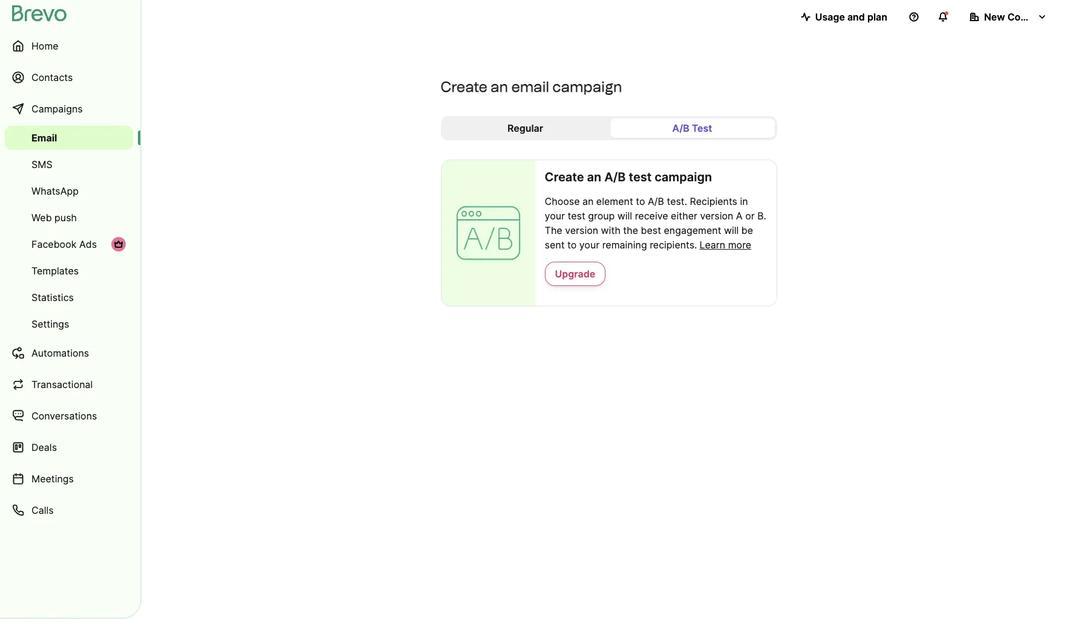 Task type: vqa. For each thing, say whether or not it's contained in the screenshot.
the left will
yes



Task type: locate. For each thing, give the bounding box(es) containing it.
email
[[512, 78, 549, 96]]

1 vertical spatial your
[[579, 239, 600, 251]]

an inside choose an element to a/b test. recipients in your test group will receive either version a or b. the version with the best engagement will be sent to your remaining recipients.
[[583, 195, 594, 208]]

1 vertical spatial will
[[724, 224, 739, 237]]

a/b up receive
[[648, 195, 664, 208]]

a/b inside choose an element to a/b test. recipients in your test group will receive either version a or b. the version with the best engagement will be sent to your remaining recipients.
[[648, 195, 664, 208]]

1 vertical spatial an
[[587, 170, 602, 185]]

create an a/b test campaign
[[545, 170, 712, 185]]

a/b up element
[[605, 170, 626, 185]]

0 vertical spatial an
[[491, 78, 508, 96]]

campaigns
[[31, 103, 83, 115]]

either
[[671, 210, 698, 222]]

a
[[736, 210, 743, 222]]

settings link
[[5, 312, 133, 336]]

to
[[636, 195, 645, 208], [567, 239, 577, 251]]

1 horizontal spatial a/b
[[648, 195, 664, 208]]

regular
[[508, 122, 543, 134]]

campaigns link
[[5, 94, 133, 123]]

2 vertical spatial an
[[583, 195, 594, 208]]

the
[[623, 224, 638, 237]]

in
[[740, 195, 748, 208]]

sms
[[31, 159, 52, 171]]

your
[[545, 210, 565, 222], [579, 239, 600, 251]]

0 vertical spatial will
[[618, 210, 632, 222]]

company
[[1008, 11, 1052, 23]]

new company
[[984, 11, 1052, 23]]

an for element
[[583, 195, 594, 208]]

campaign right email
[[553, 78, 622, 96]]

create for create an email campaign
[[441, 78, 488, 96]]

calls link
[[5, 496, 133, 525]]

create an email campaign
[[441, 78, 622, 96]]

settings
[[31, 318, 69, 330]]

0 vertical spatial version
[[700, 210, 733, 222]]

0 vertical spatial create
[[441, 78, 488, 96]]

meetings
[[31, 473, 74, 485]]

a/b
[[673, 122, 690, 134], [605, 170, 626, 185], [648, 195, 664, 208]]

web push
[[31, 212, 77, 224]]

test up element
[[629, 170, 652, 185]]

2 vertical spatial a/b
[[648, 195, 664, 208]]

1 horizontal spatial to
[[636, 195, 645, 208]]

an left email
[[491, 78, 508, 96]]

choose
[[545, 195, 580, 208]]

your up the
[[545, 210, 565, 222]]

test down choose
[[568, 210, 585, 222]]

an for a/b
[[587, 170, 602, 185]]

deals
[[31, 442, 57, 454]]

statistics
[[31, 292, 74, 304]]

with
[[601, 224, 621, 237]]

test
[[629, 170, 652, 185], [568, 210, 585, 222]]

campaign up "test."
[[655, 170, 712, 185]]

new
[[984, 11, 1005, 23]]

and
[[848, 11, 865, 23]]

version
[[700, 210, 733, 222], [565, 224, 598, 237]]

to up receive
[[636, 195, 645, 208]]

1 vertical spatial test
[[568, 210, 585, 222]]

0 horizontal spatial a/b
[[605, 170, 626, 185]]

0 horizontal spatial create
[[441, 78, 488, 96]]

test.
[[667, 195, 687, 208]]

version down recipients
[[700, 210, 733, 222]]

1 horizontal spatial create
[[545, 170, 584, 185]]

whatsapp link
[[5, 179, 133, 203]]

templates link
[[5, 259, 133, 283]]

learn more link
[[700, 238, 752, 252]]

campaign
[[553, 78, 622, 96], [655, 170, 712, 185]]

1 vertical spatial version
[[565, 224, 598, 237]]

1 vertical spatial a/b
[[605, 170, 626, 185]]

0 horizontal spatial test
[[568, 210, 585, 222]]

1 horizontal spatial version
[[700, 210, 733, 222]]

contacts
[[31, 71, 73, 83]]

meetings link
[[5, 465, 133, 494]]

0 horizontal spatial to
[[567, 239, 577, 251]]

recipients
[[690, 195, 737, 208]]

0 horizontal spatial campaign
[[553, 78, 622, 96]]

will up the
[[618, 210, 632, 222]]

remaining
[[602, 239, 647, 251]]

test
[[692, 122, 712, 134]]

create for create an a/b test campaign
[[545, 170, 584, 185]]

0 vertical spatial a/b
[[673, 122, 690, 134]]

a/b test
[[673, 122, 712, 134]]

2 horizontal spatial a/b
[[673, 122, 690, 134]]

regular button
[[443, 119, 608, 138]]

usage
[[815, 11, 845, 23]]

create
[[441, 78, 488, 96], [545, 170, 584, 185]]

transactional
[[31, 379, 93, 391]]

a/b test button
[[610, 119, 775, 138]]

be
[[742, 224, 753, 237]]

upgrade
[[555, 268, 596, 280]]

push
[[55, 212, 77, 224]]

email link
[[5, 126, 133, 150]]

to right sent at the top of the page
[[567, 239, 577, 251]]

1 vertical spatial create
[[545, 170, 584, 185]]

1 horizontal spatial will
[[724, 224, 739, 237]]

0 vertical spatial to
[[636, 195, 645, 208]]

an
[[491, 78, 508, 96], [587, 170, 602, 185], [583, 195, 594, 208]]

1 horizontal spatial test
[[629, 170, 652, 185]]

0 horizontal spatial version
[[565, 224, 598, 237]]

the
[[545, 224, 562, 237]]

will up learn more 'link'
[[724, 224, 739, 237]]

group
[[588, 210, 615, 222]]

b.
[[758, 210, 767, 222]]

an up group at the top
[[583, 195, 594, 208]]

a/b left test
[[673, 122, 690, 134]]

0 vertical spatial campaign
[[553, 78, 622, 96]]

recipients.
[[650, 239, 697, 251]]

0 horizontal spatial your
[[545, 210, 565, 222]]

new company button
[[960, 5, 1057, 29]]

version down group at the top
[[565, 224, 598, 237]]

your down group at the top
[[579, 239, 600, 251]]

will
[[618, 210, 632, 222], [724, 224, 739, 237]]

statistics link
[[5, 286, 133, 310]]

1 horizontal spatial campaign
[[655, 170, 712, 185]]

web
[[31, 212, 52, 224]]

an up element
[[587, 170, 602, 185]]



Task type: describe. For each thing, give the bounding box(es) containing it.
conversations
[[31, 410, 97, 422]]

a/b inside button
[[673, 122, 690, 134]]

learn
[[700, 239, 726, 251]]

left___rvooi image
[[114, 240, 123, 249]]

automations
[[31, 347, 89, 359]]

facebook
[[31, 238, 76, 250]]

receive
[[635, 210, 668, 222]]

more
[[728, 239, 752, 251]]

an for email
[[491, 78, 508, 96]]

calls
[[31, 505, 54, 517]]

conversations link
[[5, 402, 133, 431]]

1 horizontal spatial your
[[579, 239, 600, 251]]

home link
[[5, 31, 133, 61]]

engagement
[[664, 224, 721, 237]]

automations link
[[5, 339, 133, 368]]

best
[[641, 224, 661, 237]]

0 horizontal spatial will
[[618, 210, 632, 222]]

test inside choose an element to a/b test. recipients in your test group will receive either version a or b. the version with the best engagement will be sent to your remaining recipients.
[[568, 210, 585, 222]]

deals link
[[5, 433, 133, 462]]

sent
[[545, 239, 565, 251]]

upgrade button
[[545, 262, 606, 286]]

usage and plan
[[815, 11, 888, 23]]

transactional link
[[5, 370, 133, 399]]

sms link
[[5, 152, 133, 177]]

or
[[745, 210, 755, 222]]

web push link
[[5, 206, 133, 230]]

0 vertical spatial your
[[545, 210, 565, 222]]

contacts link
[[5, 63, 133, 92]]

whatsapp
[[31, 185, 79, 197]]

0 vertical spatial test
[[629, 170, 652, 185]]

usage and plan button
[[791, 5, 897, 29]]

ablogo image
[[441, 160, 535, 306]]

email
[[31, 132, 57, 144]]

facebook ads link
[[5, 232, 133, 257]]

templates
[[31, 265, 79, 277]]

home
[[31, 40, 58, 52]]

1 vertical spatial to
[[567, 239, 577, 251]]

element
[[596, 195, 633, 208]]

learn more
[[700, 239, 752, 251]]

plan
[[868, 11, 888, 23]]

choose an element to a/b test. recipients in your test group will receive either version a or b. the version with the best engagement will be sent to your remaining recipients.
[[545, 195, 767, 251]]

ads
[[79, 238, 97, 250]]

1 vertical spatial campaign
[[655, 170, 712, 185]]

facebook ads
[[31, 238, 97, 250]]



